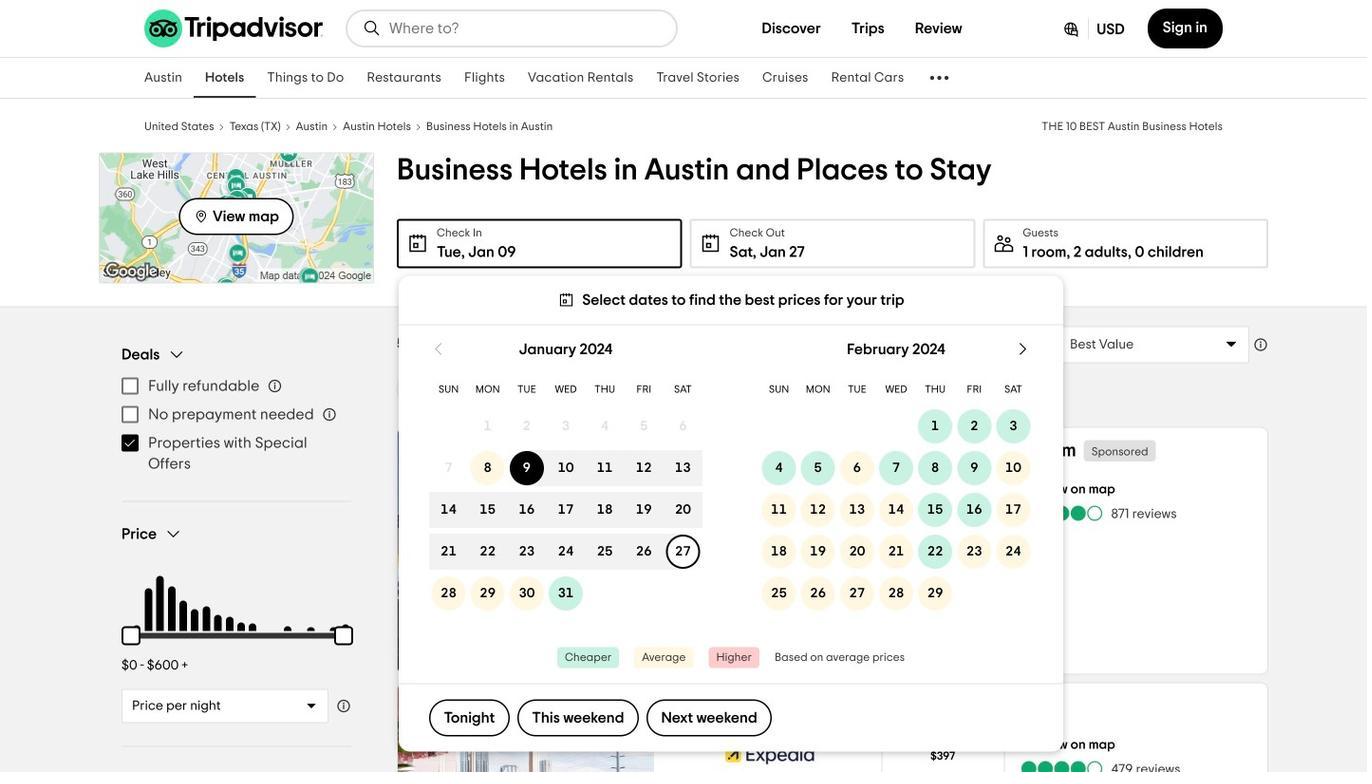 Task type: describe. For each thing, give the bounding box(es) containing it.
maximum price slider
[[323, 615, 365, 657]]

february 22, 2024 cell
[[916, 535, 955, 569]]

next month image
[[1014, 339, 1033, 358]]

row group for first grid
[[429, 405, 703, 614]]

february 24, 2024 cell
[[994, 535, 1033, 569]]

2 grid from the left
[[760, 325, 1033, 614]]

4.0 of 5 bubbles. 479 reviews element
[[1020, 759, 1181, 772]]

4.0 of 5 bubbles. 871 reviews element
[[1020, 504, 1177, 523]]

expedia.com image
[[725, 736, 814, 772]]

1 grid from the left
[[429, 325, 703, 614]]

0 vertical spatial group
[[122, 345, 351, 478]]

previous month image
[[429, 339, 448, 358]]

february 15, 2024 cell
[[916, 493, 955, 527]]

february 23, 2024 cell
[[955, 535, 994, 569]]



Task type: locate. For each thing, give the bounding box(es) containing it.
row group for 1st grid from right
[[760, 405, 1033, 614]]

Search search field
[[389, 20, 661, 37]]

minimum price slider
[[110, 615, 152, 657]]

2 row group from the left
[[760, 405, 1033, 614]]

february 21, 2024 cell
[[877, 535, 916, 569]]

row group
[[429, 405, 703, 614], [760, 405, 1033, 614]]

0 horizontal spatial grid
[[429, 325, 703, 614]]

1 horizontal spatial grid
[[760, 325, 1033, 614]]

2 save to a trip image from the top
[[616, 698, 639, 721]]

1 row group from the left
[[429, 405, 703, 614]]

0 horizontal spatial row group
[[429, 405, 703, 614]]

1 vertical spatial save to a trip image
[[616, 698, 639, 721]]

menu
[[122, 372, 351, 478]]

group
[[122, 345, 351, 478], [110, 525, 365, 723]]

february 17, 2024 cell
[[994, 493, 1033, 527]]

february 16, 2024 cell
[[955, 493, 994, 527]]

hilton garden inn image
[[725, 481, 814, 519]]

0 vertical spatial save to a trip image
[[616, 443, 639, 466]]

search image
[[363, 19, 382, 38]]

tripadvisor image
[[144, 10, 323, 47]]

carousel of images figure
[[398, 428, 654, 674]]

1 horizontal spatial row group
[[760, 405, 1033, 614]]

None search field
[[348, 11, 676, 46]]

february 14, 2024 cell
[[877, 493, 916, 527]]

save to a trip image
[[616, 443, 639, 466], [616, 698, 639, 721]]

1 save to a trip image from the top
[[616, 443, 639, 466]]

1 vertical spatial group
[[110, 525, 365, 723]]

row
[[429, 374, 703, 405], [760, 374, 1033, 405], [429, 405, 703, 447], [760, 405, 1033, 447], [429, 447, 703, 489], [760, 447, 1033, 489], [429, 489, 703, 531], [760, 489, 1033, 531], [429, 531, 703, 573], [760, 531, 1033, 573], [429, 573, 703, 614], [760, 573, 1033, 614]]

exterior image
[[398, 428, 654, 674]]

grid
[[429, 325, 703, 614], [760, 325, 1033, 614]]



Task type: vqa. For each thing, say whether or not it's contained in the screenshot.
2nd grid from the right
yes



